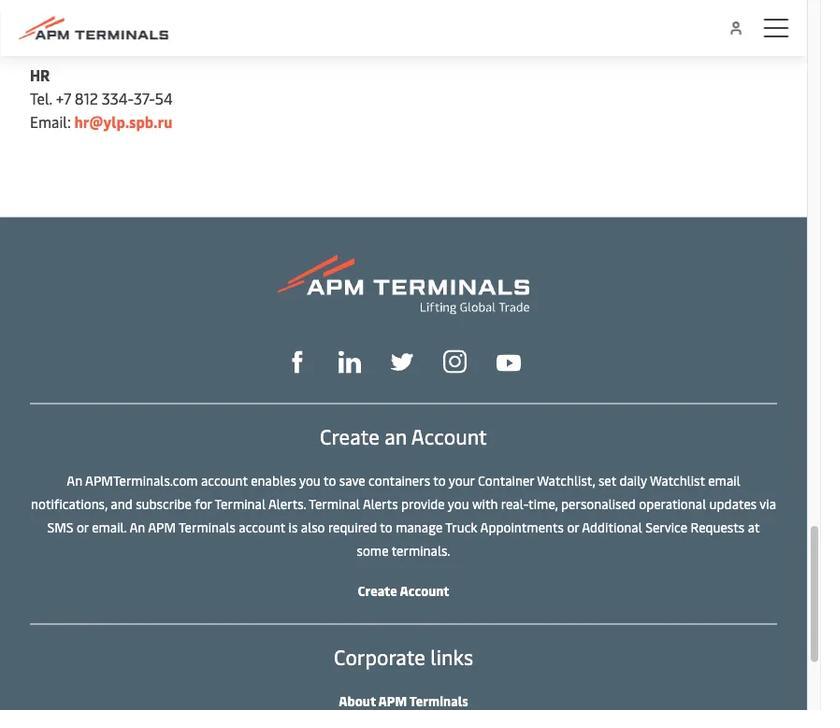 Task type: locate. For each thing, give the bounding box(es) containing it.
to
[[324, 473, 336, 490], [433, 473, 446, 490], [380, 519, 393, 537]]

create down some
[[358, 583, 397, 601]]

operational
[[639, 496, 706, 514]]

0 horizontal spatial or
[[77, 519, 89, 537]]

terminals
[[179, 519, 236, 537]]

to left save on the bottom left
[[324, 473, 336, 490]]

2 email: from the top
[[30, 112, 71, 132]]

account up the 'for'
[[201, 473, 248, 490]]

you up truck
[[448, 496, 469, 514]]

create account link
[[358, 583, 450, 601]]

fill 44 link
[[391, 349, 413, 374]]

1 horizontal spatial terminal
[[309, 496, 360, 514]]

0 horizontal spatial you
[[299, 473, 321, 490]]

1 horizontal spatial or
[[567, 519, 579, 537]]

for
[[195, 496, 212, 514]]

apmt footer logo image
[[278, 255, 529, 315]]

an up the notifications,
[[67, 473, 82, 490]]

email: inside hr tel. +7 812 334-37-54 email: hr@ylp.spb.ru
[[30, 112, 71, 132]]

your
[[449, 473, 475, 490]]

containers
[[369, 473, 430, 490]]

email: down tel.
[[30, 112, 71, 132]]

account
[[201, 473, 248, 490], [239, 519, 285, 537]]

it-
[[74, 18, 91, 38]]

hr
[[30, 65, 50, 85]]

334-
[[102, 88, 134, 108]]

an
[[67, 473, 82, 490], [129, 519, 145, 537]]

0 vertical spatial email:
[[30, 18, 71, 38]]

you up alerts.
[[299, 473, 321, 490]]

812
[[75, 88, 98, 108]]

account up your
[[411, 423, 487, 451]]

facebook image
[[286, 352, 309, 374]]

youtube image
[[497, 355, 521, 372]]

terminal down save on the bottom left
[[309, 496, 360, 514]]

0 vertical spatial an
[[67, 473, 82, 490]]

create for create account
[[358, 583, 397, 601]]

email
[[708, 473, 741, 490]]

0 horizontal spatial an
[[67, 473, 82, 490]]

1 vertical spatial you
[[448, 496, 469, 514]]

and
[[111, 496, 133, 514]]

tel.
[[30, 88, 52, 108]]

an left apm
[[129, 519, 145, 537]]

at
[[748, 519, 760, 537]]

via
[[760, 496, 776, 514]]

or right sms
[[77, 519, 89, 537]]

37-
[[134, 88, 155, 108]]

linkedin__x28_alt_x29__3_ link
[[339, 349, 361, 374]]

0 horizontal spatial terminal
[[215, 496, 266, 514]]

account
[[411, 423, 487, 451], [400, 583, 450, 601]]

1 vertical spatial account
[[400, 583, 450, 601]]

provide
[[401, 496, 445, 514]]

1 or from the left
[[77, 519, 89, 537]]

0 vertical spatial you
[[299, 473, 321, 490]]

1 horizontal spatial to
[[380, 519, 393, 537]]

corporate
[[334, 644, 426, 671]]

account left the is
[[239, 519, 285, 537]]

hr@ylp.spb.ru
[[74, 112, 173, 132]]

1 vertical spatial an
[[129, 519, 145, 537]]

terminal
[[215, 496, 266, 514], [309, 496, 360, 514]]

sms
[[47, 519, 73, 537]]

account down terminals.
[[400, 583, 450, 601]]

0 vertical spatial create
[[320, 423, 380, 451]]

to left your
[[433, 473, 446, 490]]

instagram image
[[443, 351, 467, 374]]

additional
[[582, 519, 642, 537]]

requests
[[691, 519, 745, 537]]

1 vertical spatial create
[[358, 583, 397, 601]]

or
[[77, 519, 89, 537], [567, 519, 579, 537]]

0 vertical spatial account
[[411, 423, 487, 451]]

an apmterminals.com account enables you to save containers to your container watchlist, set daily watchlist email notifications, and subscribe for terminal alerts. terminal alerts provide you with real-time, personalised operational updates via sms or email. an apm terminals account is also required to manage truck appointments or additional service requests at some terminals.
[[31, 473, 776, 561]]

you
[[299, 473, 321, 490], [448, 496, 469, 514]]

terminal right the 'for'
[[215, 496, 266, 514]]

or down personalised
[[567, 519, 579, 537]]

updates
[[710, 496, 757, 514]]

to down alerts
[[380, 519, 393, 537]]

create
[[320, 423, 380, 451], [358, 583, 397, 601]]

watchlist
[[650, 473, 705, 490]]

1 vertical spatial email:
[[30, 112, 71, 132]]

notifications,
[[31, 496, 108, 514]]

email: left it-
[[30, 18, 71, 38]]

time,
[[529, 496, 558, 514]]

54
[[155, 88, 173, 108]]

email:
[[30, 18, 71, 38], [30, 112, 71, 132]]

create up save on the bottom left
[[320, 423, 380, 451]]

create account
[[358, 583, 450, 601]]



Task type: vqa. For each thing, say whether or not it's contained in the screenshot.
the 9
no



Task type: describe. For each thing, give the bounding box(es) containing it.
subscribe
[[136, 496, 192, 514]]

0 vertical spatial account
[[201, 473, 248, 490]]

links
[[431, 644, 473, 671]]

it-support@ylp.spb.ru link
[[74, 18, 229, 38]]

shape link
[[286, 349, 309, 374]]

also
[[301, 519, 325, 537]]

1 vertical spatial account
[[239, 519, 285, 537]]

create an account
[[320, 423, 487, 451]]

enables
[[251, 473, 296, 490]]

appointments
[[480, 519, 564, 537]]

2 terminal from the left
[[309, 496, 360, 514]]

terminals.
[[392, 543, 450, 561]]

an
[[385, 423, 407, 451]]

1 horizontal spatial you
[[448, 496, 469, 514]]

container
[[478, 473, 534, 490]]

with
[[472, 496, 498, 514]]

2 horizontal spatial to
[[433, 473, 446, 490]]

watchlist,
[[537, 473, 595, 490]]

alerts.
[[268, 496, 306, 514]]

+7
[[56, 88, 71, 108]]

daily
[[620, 473, 647, 490]]

email.
[[92, 519, 127, 537]]

real-
[[501, 496, 529, 514]]

email: it-support@ylp.spb.ru
[[30, 18, 229, 38]]

is
[[289, 519, 298, 537]]

required
[[328, 519, 377, 537]]

truck
[[446, 519, 478, 537]]

apm
[[148, 519, 176, 537]]

instagram link
[[443, 349, 467, 374]]

set
[[599, 473, 617, 490]]

manage
[[396, 519, 443, 537]]

create for create an account
[[320, 423, 380, 451]]

hr@ylp.spb.ru link
[[74, 112, 173, 132]]

1 terminal from the left
[[215, 496, 266, 514]]

you tube link
[[497, 350, 521, 373]]

personalised
[[561, 496, 636, 514]]

corporate links
[[334, 644, 473, 671]]

some
[[357, 543, 389, 561]]

apmterminals.com
[[85, 473, 198, 490]]

twitter image
[[391, 352, 413, 374]]

linkedin image
[[339, 352, 361, 374]]

1 email: from the top
[[30, 18, 71, 38]]

service
[[646, 519, 688, 537]]

hr tel. +7 812 334-37-54 email: hr@ylp.spb.ru
[[30, 65, 173, 132]]

0 horizontal spatial to
[[324, 473, 336, 490]]

2 or from the left
[[567, 519, 579, 537]]

1 horizontal spatial an
[[129, 519, 145, 537]]

save
[[339, 473, 365, 490]]

alerts
[[363, 496, 398, 514]]

support@ylp.spb.ru
[[91, 18, 229, 38]]



